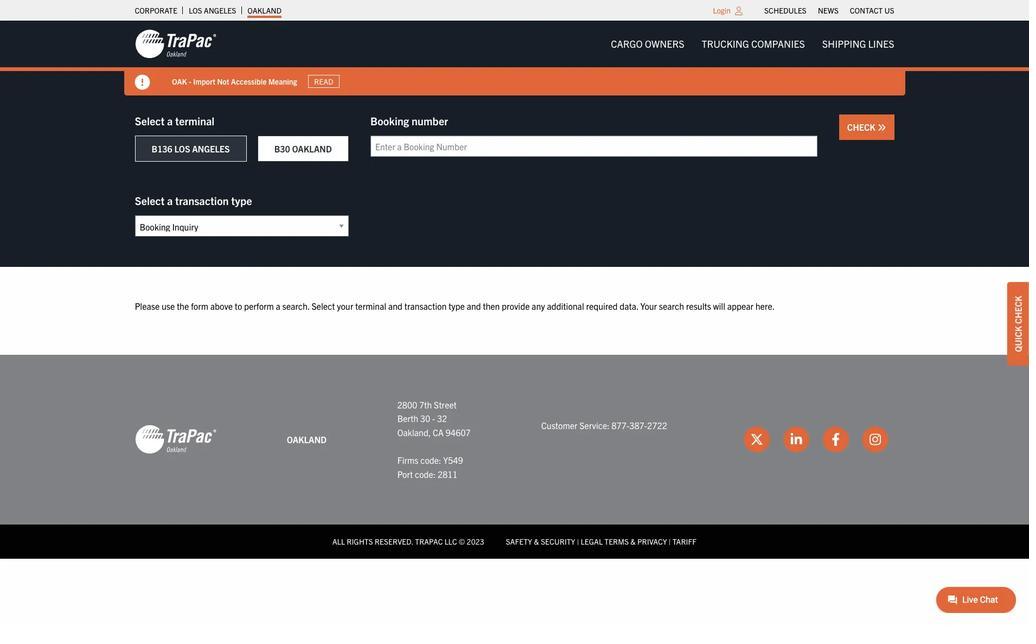 Task type: describe. For each thing, give the bounding box(es) containing it.
32
[[437, 413, 447, 424]]

will
[[713, 301, 725, 311]]

not
[[217, 76, 229, 86]]

firms code:  y549 port code:  2811
[[397, 455, 463, 479]]

contact us link
[[850, 3, 895, 18]]

search
[[659, 301, 684, 311]]

accessible
[[231, 76, 266, 86]]

login
[[713, 5, 731, 15]]

appear
[[727, 301, 754, 311]]

1 vertical spatial angeles
[[192, 143, 230, 154]]

firms
[[397, 455, 419, 466]]

select for select a terminal
[[135, 114, 165, 128]]

shipping lines link
[[814, 33, 903, 55]]

the
[[177, 301, 189, 311]]

quick check link
[[1008, 282, 1029, 366]]

lines
[[869, 37, 895, 50]]

check inside 'link'
[[1013, 296, 1024, 324]]

1 horizontal spatial transaction
[[405, 301, 447, 311]]

y549
[[443, 455, 463, 466]]

2722
[[647, 420, 667, 431]]

rights
[[347, 537, 373, 547]]

number
[[412, 114, 448, 128]]

los angeles
[[189, 5, 236, 15]]

use
[[162, 301, 175, 311]]

reserved.
[[375, 537, 413, 547]]

oakland,
[[397, 427, 431, 438]]

- inside 2800 7th street berth 30 - 32 oakland, ca 94607
[[432, 413, 435, 424]]

results
[[686, 301, 711, 311]]

form
[[191, 301, 208, 311]]

customer service: 877-387-2722
[[541, 420, 667, 431]]

above
[[210, 301, 233, 311]]

provide
[[502, 301, 530, 311]]

2 & from the left
[[631, 537, 636, 547]]

contact
[[850, 5, 883, 15]]

trucking
[[702, 37, 749, 50]]

please use the form above to perform a search. select your terminal and transaction type and then provide any additional required data. your search results will appear here.
[[135, 301, 775, 311]]

2 | from the left
[[669, 537, 671, 547]]

llc
[[445, 537, 457, 547]]

quick check
[[1013, 296, 1024, 352]]

1 vertical spatial los
[[174, 143, 190, 154]]

los angeles link
[[189, 3, 236, 18]]

all
[[333, 537, 345, 547]]

menu bar containing cargo owners
[[602, 33, 903, 55]]

additional
[[547, 301, 584, 311]]

safety & security | legal terms & privacy | tariff
[[506, 537, 697, 547]]

security
[[541, 537, 575, 547]]

a for terminal
[[167, 114, 173, 128]]

tariff link
[[673, 537, 697, 547]]

cargo owners link
[[602, 33, 693, 55]]

1 and from the left
[[388, 301, 403, 311]]

solid image inside check button
[[878, 123, 886, 132]]

1 oakland image from the top
[[135, 29, 216, 59]]

customer
[[541, 420, 578, 431]]

trucking companies
[[702, 37, 805, 50]]

oakland inside footer
[[287, 434, 327, 445]]

2800
[[397, 399, 417, 410]]

0 vertical spatial code:
[[421, 455, 441, 466]]

trapac
[[415, 537, 443, 547]]

oak
[[172, 76, 187, 86]]

7th
[[419, 399, 432, 410]]

your
[[641, 301, 657, 311]]

check button
[[839, 114, 895, 140]]

tariff
[[673, 537, 697, 547]]

ca
[[433, 427, 444, 438]]

0 vertical spatial -
[[189, 76, 191, 86]]

b136 los angeles
[[152, 143, 230, 154]]

oakland link
[[248, 3, 282, 18]]

login link
[[713, 5, 731, 15]]

select for select a transaction type
[[135, 194, 165, 207]]

safety & security link
[[506, 537, 575, 547]]

94607
[[446, 427, 471, 438]]

1 vertical spatial terminal
[[355, 301, 386, 311]]

corporate link
[[135, 3, 177, 18]]

0 horizontal spatial solid image
[[135, 75, 150, 90]]

schedules
[[765, 5, 807, 15]]

2 and from the left
[[467, 301, 481, 311]]

1 | from the left
[[577, 537, 579, 547]]

required
[[586, 301, 618, 311]]

data.
[[620, 301, 639, 311]]

2811
[[438, 469, 458, 479]]

us
[[885, 5, 895, 15]]

terms
[[605, 537, 629, 547]]

a for transaction
[[167, 194, 173, 207]]



Task type: vqa. For each thing, say whether or not it's contained in the screenshot.
Login
yes



Task type: locate. For each thing, give the bounding box(es) containing it.
1 vertical spatial solid image
[[878, 123, 886, 132]]

owners
[[645, 37, 685, 50]]

2800 7th street berth 30 - 32 oakland, ca 94607
[[397, 399, 471, 438]]

menu bar containing schedules
[[759, 3, 900, 18]]

los
[[189, 5, 202, 15], [174, 143, 190, 154]]

oakland image
[[135, 29, 216, 59], [135, 425, 216, 455]]

code:
[[421, 455, 441, 466], [415, 469, 436, 479]]

cargo
[[611, 37, 643, 50]]

read
[[314, 77, 333, 86]]

import
[[193, 76, 215, 86]]

oakland
[[248, 5, 282, 15], [292, 143, 332, 154], [287, 434, 327, 445]]

legal terms & privacy link
[[581, 537, 667, 547]]

1 horizontal spatial -
[[432, 413, 435, 424]]

los right b136
[[174, 143, 190, 154]]

oak - import not accessible meaning
[[172, 76, 297, 86]]

0 horizontal spatial check
[[848, 122, 878, 132]]

terminal
[[175, 114, 215, 128], [355, 301, 386, 311]]

0 horizontal spatial &
[[534, 537, 539, 547]]

a up b136
[[167, 114, 173, 128]]

booking
[[370, 114, 409, 128]]

1 vertical spatial select
[[135, 194, 165, 207]]

1 vertical spatial a
[[167, 194, 173, 207]]

& right safety
[[534, 537, 539, 547]]

menu bar
[[759, 3, 900, 18], [602, 33, 903, 55]]

& right terms
[[631, 537, 636, 547]]

|
[[577, 537, 579, 547], [669, 537, 671, 547]]

code: up 2811
[[421, 455, 441, 466]]

2023
[[467, 537, 484, 547]]

check
[[848, 122, 878, 132], [1013, 296, 1024, 324]]

menu bar up the shipping
[[759, 3, 900, 18]]

perform
[[244, 301, 274, 311]]

angeles down select a terminal
[[192, 143, 230, 154]]

b30
[[274, 143, 290, 154]]

0 horizontal spatial type
[[231, 194, 252, 207]]

please
[[135, 301, 160, 311]]

contact us
[[850, 5, 895, 15]]

0 horizontal spatial |
[[577, 537, 579, 547]]

solid image
[[135, 75, 150, 90], [878, 123, 886, 132]]

a left search.
[[276, 301, 280, 311]]

banner
[[0, 21, 1029, 96]]

0 vertical spatial check
[[848, 122, 878, 132]]

code: right port
[[415, 469, 436, 479]]

light image
[[735, 7, 743, 15]]

877-
[[612, 420, 630, 431]]

angeles left 'oakland' link
[[204, 5, 236, 15]]

0 vertical spatial menu bar
[[759, 3, 900, 18]]

1 horizontal spatial and
[[467, 301, 481, 311]]

and right your at the top of the page
[[388, 301, 403, 311]]

to
[[235, 301, 242, 311]]

0 vertical spatial oakland image
[[135, 29, 216, 59]]

berth
[[397, 413, 418, 424]]

2 vertical spatial oakland
[[287, 434, 327, 445]]

0 horizontal spatial transaction
[[175, 194, 229, 207]]

quick
[[1013, 326, 1024, 352]]

0 vertical spatial transaction
[[175, 194, 229, 207]]

387-
[[630, 420, 647, 431]]

0 vertical spatial los
[[189, 5, 202, 15]]

| left tariff link
[[669, 537, 671, 547]]

Booking number text field
[[370, 136, 818, 157]]

meaning
[[268, 76, 297, 86]]

corporate
[[135, 5, 177, 15]]

0 horizontal spatial terminal
[[175, 114, 215, 128]]

select down b136
[[135, 194, 165, 207]]

1 vertical spatial oakland
[[292, 143, 332, 154]]

30
[[420, 413, 430, 424]]

-
[[189, 76, 191, 86], [432, 413, 435, 424]]

booking number
[[370, 114, 448, 128]]

1 vertical spatial type
[[449, 301, 465, 311]]

1 vertical spatial check
[[1013, 296, 1024, 324]]

2 vertical spatial a
[[276, 301, 280, 311]]

a
[[167, 114, 173, 128], [167, 194, 173, 207], [276, 301, 280, 311]]

1 horizontal spatial solid image
[[878, 123, 886, 132]]

terminal right your at the top of the page
[[355, 301, 386, 311]]

cargo owners
[[611, 37, 685, 50]]

0 horizontal spatial -
[[189, 76, 191, 86]]

1 vertical spatial code:
[[415, 469, 436, 479]]

legal
[[581, 537, 603, 547]]

&
[[534, 537, 539, 547], [631, 537, 636, 547]]

0 horizontal spatial and
[[388, 301, 403, 311]]

any
[[532, 301, 545, 311]]

news link
[[818, 3, 839, 18]]

street
[[434, 399, 457, 410]]

select a terminal
[[135, 114, 215, 128]]

1 horizontal spatial |
[[669, 537, 671, 547]]

port
[[397, 469, 413, 479]]

search.
[[282, 301, 310, 311]]

footer
[[0, 355, 1029, 559]]

then
[[483, 301, 500, 311]]

2 vertical spatial select
[[312, 301, 335, 311]]

footer containing 2800 7th street
[[0, 355, 1029, 559]]

terminal up b136 los angeles
[[175, 114, 215, 128]]

1 vertical spatial menu bar
[[602, 33, 903, 55]]

- right oak at the top
[[189, 76, 191, 86]]

2 oakland image from the top
[[135, 425, 216, 455]]

b30 oakland
[[274, 143, 332, 154]]

1 vertical spatial transaction
[[405, 301, 447, 311]]

trucking companies link
[[693, 33, 814, 55]]

- right 30
[[432, 413, 435, 424]]

b136
[[152, 143, 172, 154]]

select up b136
[[135, 114, 165, 128]]

safety
[[506, 537, 532, 547]]

privacy
[[638, 537, 667, 547]]

select left your at the top of the page
[[312, 301, 335, 311]]

©
[[459, 537, 465, 547]]

menu bar down light image
[[602, 33, 903, 55]]

select a transaction type
[[135, 194, 252, 207]]

check inside button
[[848, 122, 878, 132]]

0 vertical spatial oakland
[[248, 5, 282, 15]]

1 horizontal spatial terminal
[[355, 301, 386, 311]]

| left legal
[[577, 537, 579, 547]]

0 vertical spatial terminal
[[175, 114, 215, 128]]

0 vertical spatial angeles
[[204, 5, 236, 15]]

read link
[[308, 75, 339, 88]]

type
[[231, 194, 252, 207], [449, 301, 465, 311]]

transaction
[[175, 194, 229, 207], [405, 301, 447, 311]]

1 & from the left
[[534, 537, 539, 547]]

0 vertical spatial type
[[231, 194, 252, 207]]

news
[[818, 5, 839, 15]]

0 vertical spatial select
[[135, 114, 165, 128]]

oakland image inside footer
[[135, 425, 216, 455]]

0 vertical spatial a
[[167, 114, 173, 128]]

shipping
[[823, 37, 866, 50]]

1 horizontal spatial type
[[449, 301, 465, 311]]

a down b136
[[167, 194, 173, 207]]

your
[[337, 301, 353, 311]]

here.
[[756, 301, 775, 311]]

1 vertical spatial -
[[432, 413, 435, 424]]

service:
[[580, 420, 610, 431]]

banner containing cargo owners
[[0, 21, 1029, 96]]

0 vertical spatial solid image
[[135, 75, 150, 90]]

1 vertical spatial oakland image
[[135, 425, 216, 455]]

1 horizontal spatial &
[[631, 537, 636, 547]]

1 horizontal spatial check
[[1013, 296, 1024, 324]]

schedules link
[[765, 3, 807, 18]]

and left then
[[467, 301, 481, 311]]

all rights reserved. trapac llc © 2023
[[333, 537, 484, 547]]

los right corporate link on the left top
[[189, 5, 202, 15]]



